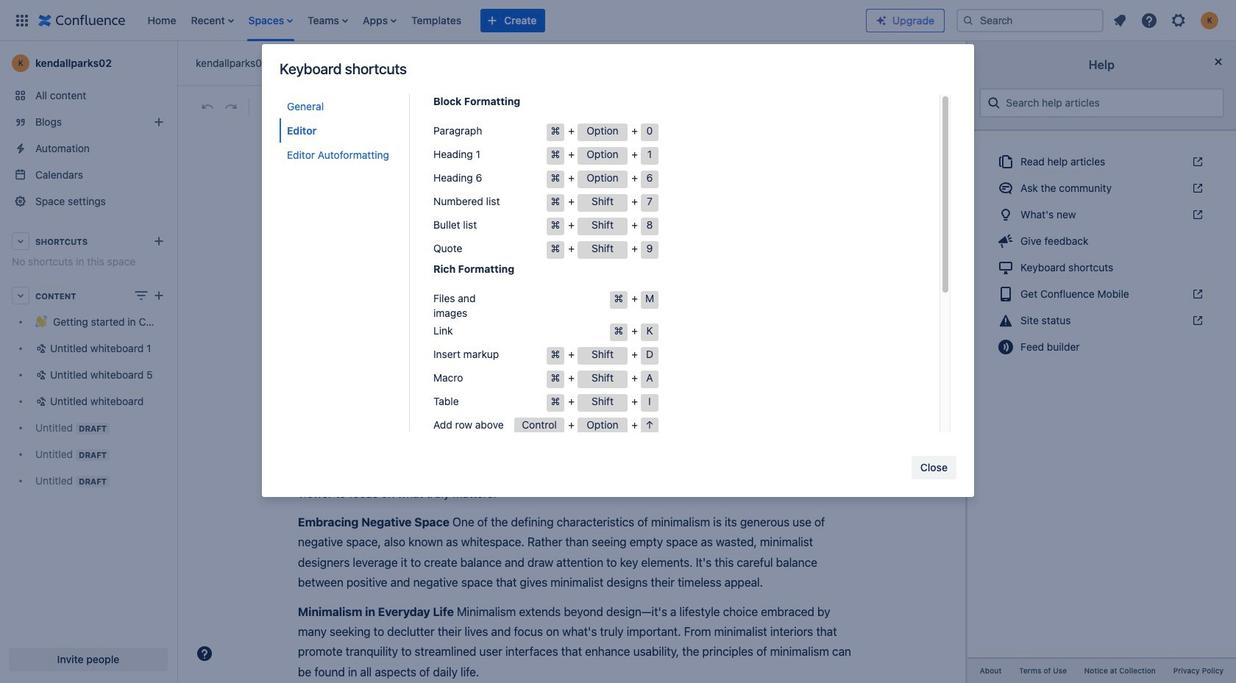 Task type: locate. For each thing, give the bounding box(es) containing it.
create a blog image
[[150, 113, 168, 131]]

1 horizontal spatial list
[[1107, 7, 1228, 33]]

list item
[[187, 0, 238, 41], [303, 0, 353, 41]]

tab list
[[280, 94, 409, 433]]

1 list item from the left
[[187, 0, 238, 41]]

shortcut icon image for mobile icon
[[1190, 289, 1204, 300]]

confluence image
[[38, 11, 126, 29], [38, 11, 126, 29]]

shortcut icon image for lightbulb icon
[[1190, 209, 1204, 221]]

list formating group
[[543, 95, 636, 119]]

search image
[[963, 14, 975, 26]]

mobile icon image
[[998, 286, 1015, 303]]

4 shortcut icon image from the top
[[1190, 289, 1204, 300]]

list
[[140, 0, 867, 41], [1107, 7, 1228, 33]]

documents icon image
[[998, 153, 1015, 171]]

global element
[[9, 0, 867, 41]]

comment icon image
[[998, 180, 1015, 197]]

3 shortcut icon image from the top
[[1190, 209, 1204, 221]]

0 horizontal spatial list
[[140, 0, 867, 41]]

Search field
[[957, 8, 1104, 32]]

shortcut icon image
[[1190, 156, 1204, 168], [1190, 183, 1204, 194], [1190, 209, 1204, 221], [1190, 289, 1204, 300], [1190, 315, 1204, 327]]

signal icon image
[[998, 339, 1015, 356]]

tree
[[6, 309, 171, 495]]

Search help articles field
[[1002, 90, 1218, 116]]

1 shortcut icon image from the top
[[1190, 156, 1204, 168]]

5 shortcut icon image from the top
[[1190, 315, 1204, 327]]

2 shortcut icon image from the top
[[1190, 183, 1204, 194]]

warning icon image
[[998, 312, 1015, 330]]

premium image
[[876, 14, 888, 26]]

0 horizontal spatial list item
[[187, 0, 238, 41]]

space element
[[0, 41, 177, 684]]

banner
[[0, 0, 1237, 41]]

tree inside space element
[[6, 309, 171, 495]]

None search field
[[957, 8, 1104, 32]]

1 horizontal spatial list item
[[303, 0, 353, 41]]

dialog
[[262, 44, 975, 666]]



Task type: vqa. For each thing, say whether or not it's contained in the screenshot.
Create a blog icon
yes



Task type: describe. For each thing, give the bounding box(es) containing it.
shortcut icon image for documents icon
[[1190, 156, 1204, 168]]

shortcut icon image for comment icon
[[1190, 183, 1204, 194]]

Main content area, start typing to enter text. text field
[[298, 265, 858, 684]]

screen icon image
[[998, 259, 1015, 277]]

Blog post title text field
[[298, 217, 858, 241]]

close image
[[1210, 53, 1228, 71]]

shortcut icon image for warning icon
[[1190, 315, 1204, 327]]

italic ⌘i image
[[391, 98, 408, 116]]

2 list item from the left
[[303, 0, 353, 41]]

text formatting group
[[364, 95, 435, 119]]

settings icon image
[[1171, 11, 1188, 29]]

lightbulb icon image
[[998, 206, 1015, 224]]

feedback icon image
[[998, 233, 1015, 250]]



